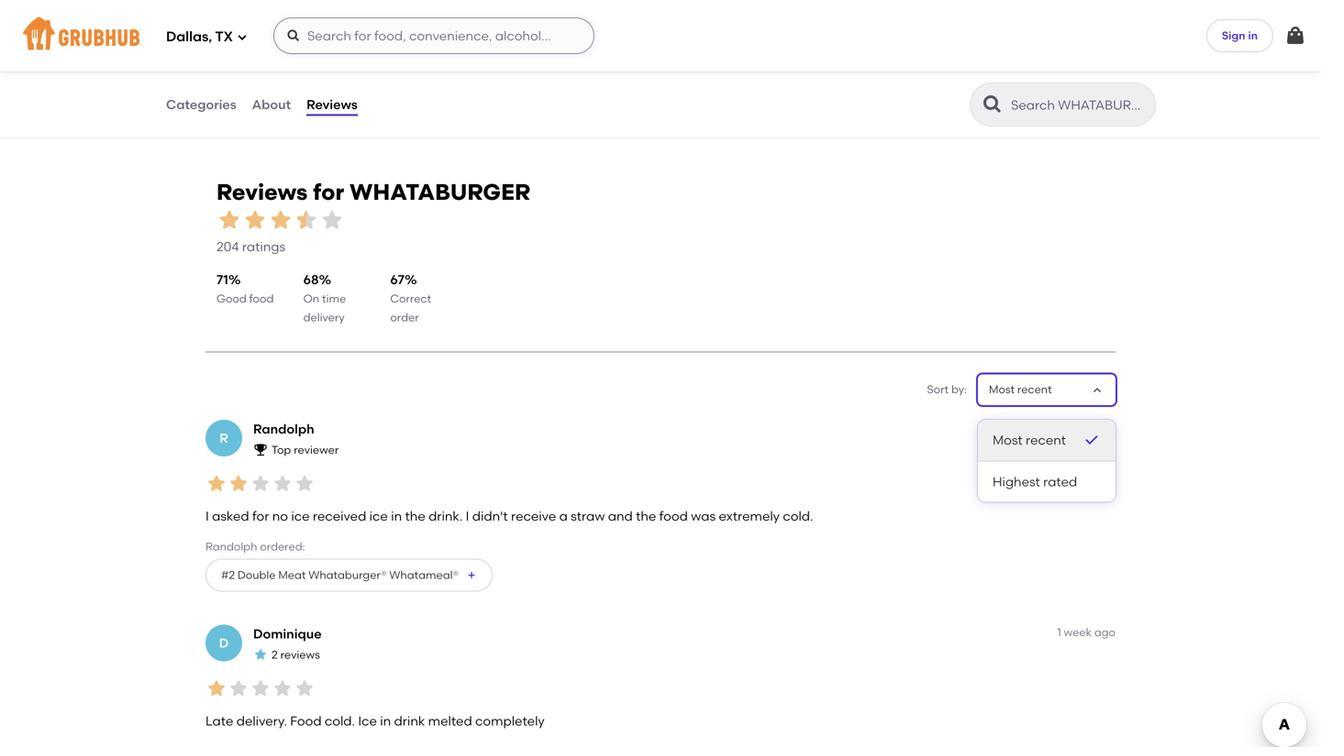 Task type: locate. For each thing, give the bounding box(es) containing it.
1 vertical spatial randolph
[[206, 540, 257, 553]]

highest
[[993, 474, 1040, 490]]

trophy icon image
[[253, 443, 268, 457]]

1 horizontal spatial the
[[636, 509, 656, 524]]

reviews up 204 ratings at the left top
[[217, 179, 308, 206]]

main navigation navigation
[[0, 0, 1321, 72]]

search icon image
[[982, 94, 1004, 116]]

for left no
[[252, 509, 269, 524]]

1 week ago
[[1057, 626, 1116, 640]]

1 horizontal spatial min
[[554, 63, 574, 76]]

food left was
[[659, 509, 688, 524]]

svg image
[[286, 28, 301, 43], [237, 32, 248, 43]]

delivery
[[222, 79, 263, 92], [549, 79, 591, 92], [877, 79, 918, 92], [303, 311, 345, 324]]

on
[[303, 292, 319, 306]]

a
[[559, 509, 568, 524]]

ice right received on the left bottom of the page
[[369, 509, 388, 524]]

ice
[[291, 509, 310, 524], [369, 509, 388, 524]]

village baking co. (002) link
[[520, 14, 802, 35]]

1 horizontal spatial food
[[659, 509, 688, 524]]

melted
[[428, 714, 472, 729]]

#2
[[221, 569, 235, 582]]

ratings for 204 ratings
[[242, 239, 285, 255]]

ratings
[[764, 63, 802, 76], [1086, 82, 1129, 98], [242, 239, 285, 255]]

0 horizontal spatial cold.
[[325, 714, 355, 729]]

randolph for randolph
[[253, 422, 314, 437]]

sort
[[927, 383, 949, 397]]

tx
[[215, 29, 233, 45]]

reviews
[[280, 649, 320, 662]]

min down american
[[227, 63, 247, 76]]

0 horizontal spatial ice
[[291, 509, 310, 524]]

0 horizontal spatial ratings
[[242, 239, 285, 255]]

top
[[272, 444, 291, 457]]

i
[[206, 509, 209, 524], [466, 509, 469, 524]]

ratings right enough
[[764, 63, 802, 76]]

2 vertical spatial ratings
[[242, 239, 285, 255]]

i left asked
[[206, 509, 209, 524]]

ratings right 204
[[242, 239, 285, 255]]

reviews for reviews
[[307, 97, 358, 112]]

recent
[[1017, 383, 1052, 397], [1026, 433, 1066, 448]]

(002)
[[656, 16, 694, 34]]

in right ice
[[380, 714, 391, 729]]

$4.99
[[847, 79, 875, 92]]

ice
[[358, 714, 377, 729]]

delivery for 68
[[303, 311, 345, 324]]

1 vertical spatial recent
[[1026, 433, 1066, 448]]

reviewer
[[294, 444, 339, 457]]

randolph
[[253, 422, 314, 437], [206, 540, 257, 553]]

#2 double meat whataburger® whatameal®
[[221, 569, 459, 582]]

was
[[691, 509, 716, 524]]

reviews
[[307, 97, 358, 112], [217, 179, 308, 206]]

3 min from the left
[[882, 63, 902, 76]]

delivery for 35–50
[[222, 79, 263, 92]]

no
[[272, 509, 288, 524]]

1 vertical spatial reviews
[[217, 179, 308, 206]]

for down reviews button
[[313, 179, 344, 206]]

completely
[[475, 714, 545, 729]]

1 horizontal spatial i
[[466, 509, 469, 524]]

35–50
[[192, 63, 224, 76]]

cold. right extremely on the bottom right of page
[[783, 509, 813, 524]]

dallas,
[[166, 29, 212, 45]]

randolph ordered:
[[206, 540, 305, 553]]

0 horizontal spatial the
[[405, 509, 425, 524]]

ratings right the 118
[[1086, 82, 1129, 98]]

1 horizontal spatial ratings
[[764, 63, 802, 76]]

$5.49
[[192, 79, 219, 92]]

delivery inside 68 on time delivery
[[303, 311, 345, 324]]

delivery inside 25–40 min $3.49 delivery
[[549, 79, 591, 92]]

2 horizontal spatial min
[[882, 63, 902, 76]]

most
[[989, 383, 1015, 397], [993, 433, 1023, 448]]

1 horizontal spatial cold.
[[783, 509, 813, 524]]

r
[[219, 431, 228, 446]]

by:
[[951, 383, 967, 397]]

delivery right $3.49
[[549, 79, 591, 92]]

cold. left ice
[[325, 714, 355, 729]]

delivery inside 30–45 min $4.99 delivery
[[877, 79, 918, 92]]

whatameal®
[[389, 569, 459, 582]]

the right and
[[636, 509, 656, 524]]

highest rated
[[993, 474, 1077, 490]]

0 horizontal spatial food
[[249, 292, 274, 306]]

25–40 min $3.49 delivery
[[520, 63, 591, 92]]

american
[[218, 40, 270, 53]]

1 vertical spatial most recent
[[993, 433, 1066, 448]]

ice right no
[[291, 509, 310, 524]]

2 horizontal spatial ratings
[[1086, 82, 1129, 98]]

0 horizontal spatial for
[[252, 509, 269, 524]]

1 vertical spatial most
[[993, 433, 1023, 448]]

1 vertical spatial cold.
[[325, 714, 355, 729]]

1 vertical spatial food
[[659, 509, 688, 524]]

in left the drink.
[[391, 509, 402, 524]]

30–45
[[847, 63, 880, 76]]

0 vertical spatial recent
[[1017, 383, 1052, 397]]

0 vertical spatial in
[[1248, 29, 1258, 42]]

recent up most recent option
[[1017, 383, 1052, 397]]

recent inside option
[[1026, 433, 1066, 448]]

1 horizontal spatial for
[[313, 179, 344, 206]]

2 min from the left
[[554, 63, 574, 76]]

double
[[238, 569, 276, 582]]

village baking co. (002)
[[520, 16, 694, 34]]

delivery for 25–40
[[549, 79, 591, 92]]

cold.
[[783, 509, 813, 524], [325, 714, 355, 729]]

most recent up most recent option
[[989, 383, 1052, 397]]

in right sign
[[1248, 29, 1258, 42]]

0 vertical spatial reviews
[[307, 97, 358, 112]]

0 vertical spatial ratings
[[764, 63, 802, 76]]

1 horizontal spatial ice
[[369, 509, 388, 524]]

correct
[[390, 292, 431, 306]]

most right by:
[[989, 383, 1015, 397]]

the left the drink.
[[405, 509, 425, 524]]

1 i from the left
[[206, 509, 209, 524]]

svg image right tx
[[237, 32, 248, 43]]

svg image right american
[[286, 28, 301, 43]]

0 vertical spatial food
[[249, 292, 274, 306]]

i right the drink.
[[466, 509, 469, 524]]

delivery up the about
[[222, 79, 263, 92]]

1 min from the left
[[227, 63, 247, 76]]

67 correct order
[[390, 272, 431, 324]]

min inside 35–50 min $5.49 delivery
[[227, 63, 247, 76]]

min right 30–45
[[882, 63, 902, 76]]

2 reviews
[[272, 649, 320, 662]]

randolph up #2
[[206, 540, 257, 553]]

min inside 25–40 min $3.49 delivery
[[554, 63, 574, 76]]

0 vertical spatial for
[[313, 179, 344, 206]]

0 vertical spatial randolph
[[253, 422, 314, 437]]

most recent up highest rated
[[993, 433, 1066, 448]]

204
[[217, 239, 239, 255]]

asked
[[212, 509, 249, 524]]

ihop
[[192, 16, 229, 34]]

late
[[206, 714, 233, 729]]

204 ratings
[[217, 239, 285, 255]]

most up highest
[[993, 433, 1023, 448]]

categories
[[166, 97, 236, 112]]

most recent option
[[978, 420, 1116, 462]]

not
[[699, 63, 718, 76]]

0 vertical spatial most
[[989, 383, 1015, 397]]

1 the from the left
[[405, 509, 425, 524]]

receive
[[511, 509, 556, 524]]

food right good in the top left of the page
[[249, 292, 274, 306]]

the
[[405, 509, 425, 524], [636, 509, 656, 524]]

delivery.
[[236, 714, 287, 729]]

0 vertical spatial cold.
[[783, 509, 813, 524]]

randolph for randolph ordered:
[[206, 540, 257, 553]]

star icon image
[[400, 62, 415, 77], [415, 62, 430, 77], [430, 62, 444, 77], [444, 62, 459, 77], [444, 62, 459, 77], [459, 62, 474, 77], [1056, 62, 1071, 77], [1071, 62, 1085, 77], [1085, 62, 1100, 77], [1100, 62, 1115, 77], [1100, 62, 1115, 77], [1115, 62, 1129, 77], [217, 207, 242, 233], [242, 207, 268, 233], [268, 207, 294, 233], [294, 207, 319, 233], [294, 207, 319, 233], [319, 207, 345, 233], [206, 473, 228, 495], [228, 473, 250, 495], [250, 473, 272, 495], [272, 473, 294, 495], [294, 473, 316, 495], [253, 648, 268, 662], [206, 678, 228, 700], [228, 678, 250, 700], [250, 678, 272, 700], [272, 678, 294, 700], [294, 678, 316, 700]]

randolph up top
[[253, 422, 314, 437]]

min down bakery
[[554, 63, 574, 76]]

straw
[[571, 509, 605, 524]]

reviews inside button
[[307, 97, 358, 112]]

0 horizontal spatial min
[[227, 63, 247, 76]]

delivery inside 35–50 min $5.49 delivery
[[222, 79, 263, 92]]

delivery down time
[[303, 311, 345, 324]]

most recent
[[989, 383, 1052, 397], [993, 433, 1066, 448]]

25–40
[[520, 63, 552, 76]]

reviews right the about
[[307, 97, 358, 112]]

subscription pass image
[[192, 39, 210, 54]]

food inside 71 good food
[[249, 292, 274, 306]]

drink
[[394, 714, 425, 729]]

1 vertical spatial for
[[252, 509, 269, 524]]

1 vertical spatial ratings
[[1086, 82, 1129, 98]]

min
[[227, 63, 247, 76], [554, 63, 574, 76], [882, 63, 902, 76]]

recent up highest rated
[[1026, 433, 1066, 448]]

delivery right $4.99
[[877, 79, 918, 92]]

d
[[219, 636, 229, 651]]

0 horizontal spatial i
[[206, 509, 209, 524]]

ratings for 118 ratings
[[1086, 82, 1129, 98]]

2 the from the left
[[636, 509, 656, 524]]

in
[[1248, 29, 1258, 42], [391, 509, 402, 524], [380, 714, 391, 729]]



Task type: describe. For each thing, give the bounding box(es) containing it.
about
[[252, 97, 291, 112]]

extremely
[[719, 509, 780, 524]]

2 vertical spatial in
[[380, 714, 391, 729]]

Sort by: field
[[989, 382, 1052, 398]]

35–50 min $5.49 delivery
[[192, 63, 263, 92]]

enough
[[721, 63, 762, 76]]

plus icon image
[[466, 570, 477, 581]]

min for village baking co. (002)
[[554, 63, 574, 76]]

subscription pass image
[[520, 39, 538, 54]]

didn't
[[472, 509, 508, 524]]

sign
[[1222, 29, 1246, 42]]

most recent inside option
[[993, 433, 1066, 448]]

categories button
[[165, 72, 237, 138]]

sign in
[[1222, 29, 1258, 42]]

top reviewer
[[272, 444, 339, 457]]

bakery
[[545, 40, 582, 53]]

reviews button
[[306, 72, 359, 138]]

whataburger®
[[309, 569, 387, 582]]

2
[[272, 649, 278, 662]]

$3.49
[[520, 79, 547, 92]]

delivery for 30–45
[[877, 79, 918, 92]]

71 good food
[[217, 272, 274, 306]]

30–45 min $4.99 delivery
[[847, 63, 918, 92]]

1
[[1057, 626, 1061, 640]]

68 on time delivery
[[303, 272, 346, 324]]

time
[[322, 292, 346, 306]]

whataburger
[[350, 179, 530, 206]]

recent inside field
[[1017, 383, 1052, 397]]

2 ice from the left
[[369, 509, 388, 524]]

118 ratings
[[1066, 82, 1129, 98]]

1 vertical spatial in
[[391, 509, 402, 524]]

caret down icon image
[[1090, 383, 1105, 398]]

late delivery. food cold. ice in drink melted completely
[[206, 714, 545, 729]]

order
[[390, 311, 419, 324]]

reviews for reviews for whataburger
[[217, 179, 308, 206]]

0 vertical spatial most recent
[[989, 383, 1052, 397]]

Search for food, convenience, alcohol... search field
[[273, 17, 594, 54]]

about button
[[251, 72, 292, 138]]

sign in button
[[1206, 19, 1273, 52]]

drink.
[[429, 509, 463, 524]]

check icon image
[[1083, 431, 1101, 450]]

good
[[217, 292, 247, 306]]

not enough ratings
[[699, 63, 802, 76]]

baking
[[573, 16, 624, 34]]

most inside field
[[989, 383, 1015, 397]]

svg image
[[1284, 25, 1306, 47]]

meat
[[278, 569, 306, 582]]

village
[[520, 16, 570, 34]]

dominique
[[253, 627, 322, 642]]

week
[[1064, 626, 1092, 640]]

ihop link
[[192, 14, 474, 35]]

118
[[1066, 82, 1083, 98]]

reviews for whataburger
[[217, 179, 530, 206]]

i asked for no ice received ice in the drink.  i didn't receive a straw and the food was extremely cold.
[[206, 509, 813, 524]]

most inside option
[[993, 433, 1023, 448]]

sort by:
[[927, 383, 967, 397]]

yesterday
[[1063, 421, 1116, 435]]

food
[[290, 714, 322, 729]]

ordered:
[[260, 540, 305, 553]]

Search WHATABURGER search field
[[1009, 96, 1150, 114]]

co.
[[628, 16, 653, 34]]

rated
[[1043, 474, 1077, 490]]

1 horizontal spatial svg image
[[286, 28, 301, 43]]

ago
[[1094, 626, 1116, 640]]

min inside 30–45 min $4.99 delivery
[[882, 63, 902, 76]]

received
[[313, 509, 366, 524]]

dallas, tx
[[166, 29, 233, 45]]

71
[[217, 272, 228, 288]]

in inside sign in button
[[1248, 29, 1258, 42]]

2 i from the left
[[466, 509, 469, 524]]

min for ihop
[[227, 63, 247, 76]]

68
[[303, 272, 319, 288]]

and
[[608, 509, 633, 524]]

#2 double meat whataburger® whatameal® button
[[206, 559, 493, 592]]

1 ice from the left
[[291, 509, 310, 524]]

0 horizontal spatial svg image
[[237, 32, 248, 43]]

67
[[390, 272, 405, 288]]



Task type: vqa. For each thing, say whether or not it's contained in the screenshot.
agree
no



